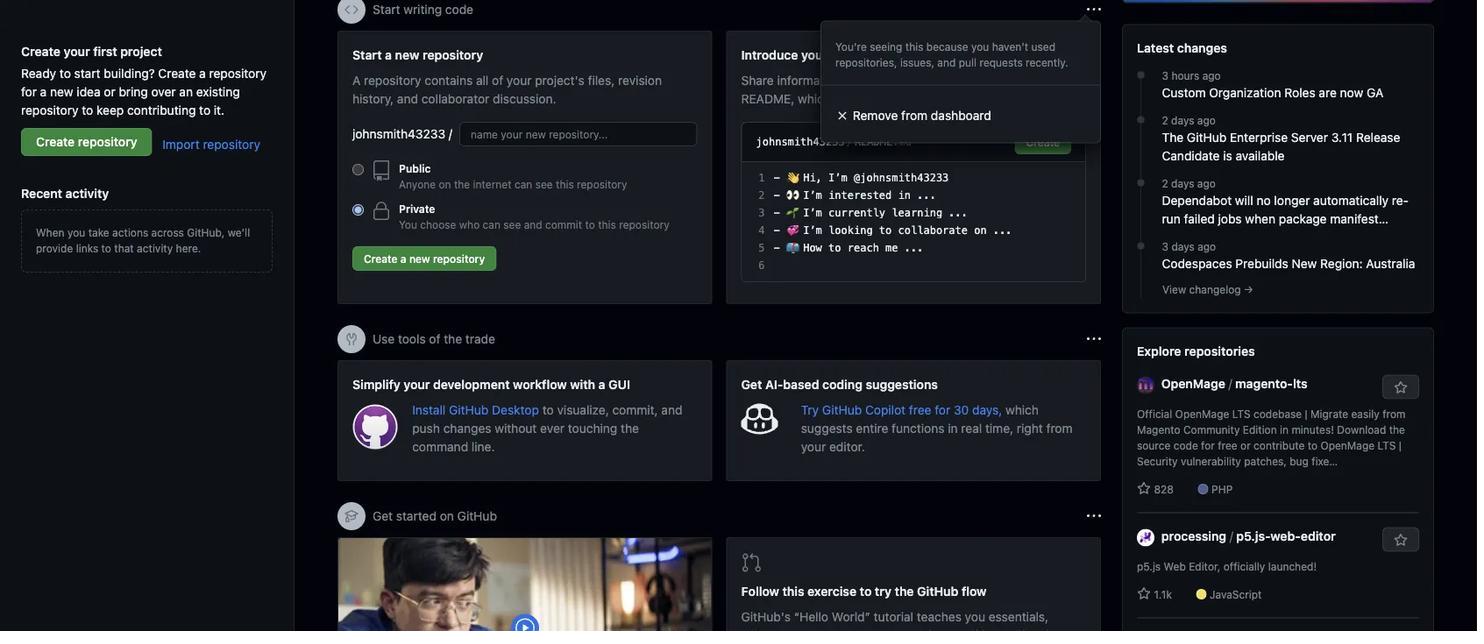 Task type: describe. For each thing, give the bounding box(es) containing it.
for inside the create your first project ready to start building? create a repository for a new idea or bring over an existing repository to keep contributing to it.
[[21, 84, 37, 99]]

collaborate
[[899, 225, 968, 237]]

on for github
[[440, 509, 454, 524]]

get ai-based coding suggestions element
[[727, 360, 1102, 481]]

your up install
[[404, 377, 430, 392]]

idea
[[77, 84, 100, 99]]

codebase
[[1254, 408, 1303, 421]]

3 days ago codespaces prebuilds new region: australia
[[1162, 241, 1416, 271]]

create repository
[[36, 135, 137, 149]]

when
[[36, 226, 64, 239]]

copilot
[[866, 403, 906, 417]]

activity inside the when you take actions across github, we'll provide links to that activity here.
[[137, 242, 173, 254]]

github right started at the left of the page
[[457, 509, 497, 524]]

page.
[[1024, 91, 1056, 106]]

suggestions
[[866, 377, 938, 392]]

why am i seeing this? image for get started on github
[[1088, 510, 1102, 524]]

remove
[[853, 108, 898, 123]]

in for to
[[899, 189, 911, 202]]

tutorial
[[874, 610, 914, 624]]

here.
[[176, 242, 201, 254]]

the inside official openmage lts codebase | migrate easily from magento community edition in minutes! download the source code for free or contribute to openmage lts | security vulnerability patches, bug fixe…
[[1390, 424, 1406, 436]]

package
[[1279, 212, 1327, 226]]

a left "gui" in the bottom of the page
[[599, 377, 606, 392]]

release
[[1357, 130, 1401, 145]]

roles
[[1285, 86, 1316, 100]]

@processing profile image
[[1137, 529, 1155, 547]]

which suggests entire functions in real time, right from your editor.
[[801, 403, 1073, 454]]

and inside private you choose who can see and commit to this repository
[[524, 218, 543, 231]]

/ for johnsmith43233 / readme .md
[[847, 136, 853, 148]]

introduce yourself with a profile readme element
[[727, 31, 1102, 304]]

p5.js
[[1137, 561, 1161, 573]]

days for dependabot
[[1172, 178, 1195, 190]]

simplify your development workflow with a gui element
[[338, 360, 713, 481]]

from inside button
[[902, 108, 928, 123]]

repository up "existing"
[[209, 66, 267, 80]]

github inside get ai-based coding suggestions element
[[823, 403, 862, 417]]

by
[[930, 73, 943, 87]]

i'm up how
[[803, 225, 823, 237]]

3 for custom organization roles are now ga
[[1162, 70, 1169, 82]]

start for start a new repository
[[353, 47, 382, 62]]

lts
[[1294, 377, 1308, 391]]

get for get ai-based coding suggestions
[[742, 377, 762, 392]]

code image
[[345, 3, 359, 17]]

new for start
[[395, 47, 420, 62]]

days,
[[973, 403, 1003, 417]]

dot fill image
[[1134, 239, 1148, 253]]

2 - from the top
[[774, 189, 780, 202]]

view
[[1163, 284, 1187, 296]]

dependabot
[[1162, 193, 1232, 208]]

of inside a repository contains all of your project's files, revision history, and collaborator discussion.
[[492, 73, 504, 87]]

new for create
[[409, 253, 430, 265]]

to inside private you choose who can see and commit to this repository
[[585, 218, 595, 231]]

install github desktop
[[412, 403, 543, 417]]

internet
[[473, 178, 512, 190]]

view changelog →
[[1163, 284, 1254, 296]]

3 - from the top
[[774, 207, 780, 219]]

/ for processing / p5.js-web-editor
[[1230, 529, 1234, 544]]

0 horizontal spatial lts
[[1233, 408, 1251, 421]]

requests
[[980, 57, 1023, 69]]

a inside share information about yourself by creating a profile readme, which appears at the top of your profile page.
[[996, 73, 1003, 87]]

0 horizontal spatial activity
[[65, 186, 109, 200]]

github,
[[187, 226, 225, 239]]

1 horizontal spatial lts
[[1378, 440, 1397, 452]]

0 vertical spatial profile
[[891, 47, 929, 62]]

community
[[1184, 424, 1240, 436]]

p5.js web editor, officially launched!
[[1137, 561, 1317, 573]]

ga
[[1367, 86, 1384, 100]]

🌱
[[787, 207, 797, 219]]

0 horizontal spatial readme
[[855, 136, 893, 148]]

to visualize, commit, and push changes without ever touching the command line.
[[412, 403, 683, 454]]

why am i seeing this? image for use tools of the trade
[[1088, 332, 1102, 346]]

failed
[[1184, 212, 1215, 226]]

0 vertical spatial with
[[853, 47, 878, 62]]

a up history,
[[385, 47, 392, 62]]

create for create a new repository
[[364, 253, 398, 265]]

a up "existing"
[[199, 66, 206, 80]]

repository down the ready
[[21, 103, 78, 117]]

repositories,
[[836, 57, 898, 69]]

tools image
[[345, 332, 359, 346]]

to inside the when you take actions across github, we'll provide links to that activity here.
[[101, 242, 111, 254]]

create up the an
[[158, 66, 196, 80]]

... right "collaborate"
[[994, 225, 1013, 237]]

📫
[[787, 242, 797, 254]]

own
[[871, 628, 894, 631]]

you up learn
[[965, 610, 986, 624]]

2 vertical spatial profile
[[985, 91, 1021, 106]]

to inside try the github flow element
[[860, 585, 872, 599]]

changes inside 2 days ago dependabot will no longer automatically re- run failed jobs when package manifest changes
[[1162, 230, 1211, 245]]

none submit inside introduce yourself with a profile readme element
[[1015, 130, 1072, 154]]

this inside try the github flow element
[[783, 585, 805, 599]]

repository inside github's "hello world" tutorial teaches you essentials, where you create your own repository and learn github'
[[897, 628, 955, 631]]

or inside the create your first project ready to start building? create a repository for a new idea or bring over an existing repository to keep contributing to it.
[[104, 84, 115, 99]]

a right you're
[[881, 47, 888, 62]]

... right "me"
[[905, 242, 924, 254]]

recent
[[21, 186, 62, 200]]

where
[[742, 628, 776, 631]]

it.
[[214, 103, 225, 117]]

0 vertical spatial openmage
[[1162, 377, 1226, 391]]

changes inside to visualize, commit, and push changes without ever touching the command line.
[[444, 421, 492, 435]]

coding
[[823, 377, 863, 392]]

interested
[[829, 189, 892, 202]]

looking
[[829, 225, 873, 237]]

javascript
[[1210, 589, 1262, 601]]

repository inside the public anyone on the internet can see this repository
[[577, 178, 627, 190]]

the inside to visualize, commit, and push changes without ever touching the command line.
[[621, 421, 639, 435]]

2 days ago the github enterprise server 3.11 release candidate is available
[[1162, 115, 1401, 163]]

a
[[353, 73, 361, 87]]

all
[[476, 73, 489, 87]]

github up teaches
[[917, 585, 959, 599]]

web
[[1164, 561, 1186, 573]]

create a new repository
[[364, 253, 485, 265]]

to inside to visualize, commit, and push changes without ever touching the command line.
[[543, 403, 554, 417]]

to down idea
[[82, 103, 93, 117]]

star this repository image for processing / p5.js-web-editor
[[1394, 534, 1408, 548]]

when you take actions across github, we'll provide links to that activity here.
[[36, 226, 250, 254]]

0 vertical spatial code
[[445, 2, 474, 17]]

based
[[784, 377, 820, 392]]

github inside 2 days ago the github enterprise server 3.11 release candidate is available
[[1187, 130, 1227, 145]]

changelog
[[1190, 284, 1241, 296]]

dependabot will no longer automatically re- run failed jobs when package manifest changes link
[[1162, 192, 1420, 245]]

simplify
[[353, 377, 401, 392]]

0 vertical spatial yourself
[[802, 47, 850, 62]]

the
[[1162, 130, 1184, 145]]

public anyone on the internet can see this repository
[[399, 162, 627, 190]]

you inside you're seeing this because you haven't used repositories, issues, and pull requests recently.
[[972, 41, 990, 53]]

touching
[[568, 421, 618, 435]]

and inside github's "hello world" tutorial teaches you essentials, where you create your own repository and learn github'
[[958, 628, 979, 631]]

i'm down hi,
[[803, 189, 823, 202]]

for inside get ai-based coding suggestions element
[[935, 403, 951, 417]]

remove from dashboard menu
[[821, 21, 1102, 143]]

i'm right hi,
[[829, 172, 848, 184]]

the inside the public anyone on the internet can see this repository
[[454, 178, 470, 190]]

github's "hello world" tutorial teaches you essentials, where you create your own repository and learn github'
[[742, 610, 1063, 631]]

0 vertical spatial |
[[1306, 408, 1308, 421]]

can inside the public anyone on the internet can see this repository
[[515, 178, 533, 190]]

hi,
[[803, 172, 823, 184]]

organization
[[1210, 86, 1282, 100]]

to left start
[[60, 66, 71, 80]]

0 horizontal spatial with
[[570, 377, 596, 392]]

is
[[1224, 149, 1233, 163]]

re-
[[1393, 193, 1409, 208]]

an
[[179, 84, 193, 99]]

days for codespaces
[[1172, 241, 1195, 253]]

👀
[[787, 189, 797, 202]]

dashboard
[[931, 108, 992, 123]]

bring
[[119, 84, 148, 99]]

entire
[[856, 421, 889, 435]]

recently.
[[1026, 57, 1069, 69]]

to up "me"
[[880, 225, 892, 237]]

@johnsmith43233
[[854, 172, 949, 184]]

star image
[[1137, 482, 1152, 496]]

how
[[803, 242, 823, 254]]

follow
[[742, 585, 780, 599]]

code inside official openmage lts codebase | migrate easily from magento community edition in minutes! download the source code for free or contribute to openmage lts | security vulnerability patches, bug fixe…
[[1174, 440, 1199, 452]]

your inside share information about yourself by creating a profile readme, which appears at the top of your profile page.
[[956, 91, 981, 106]]

lock image
[[371, 201, 392, 222]]

and inside a repository contains all of your project's files, revision history, and collaborator discussion.
[[397, 91, 418, 106]]

actions
[[112, 226, 148, 239]]

the github enterprise server 3.11 release candidate is available link
[[1162, 129, 1420, 165]]

create a new repository element
[[353, 46, 698, 278]]

repository down 'it.'
[[203, 137, 260, 151]]

editor,
[[1189, 561, 1221, 573]]

2 vertical spatial openmage
[[1321, 440, 1375, 452]]

this inside private you choose who can see and commit to this repository
[[598, 218, 616, 231]]

official openmage lts codebase | migrate easily from magento community edition in minutes! download the source code for free or contribute to openmage lts | security vulnerability patches, bug fixe…
[[1137, 408, 1406, 468]]

share
[[742, 73, 774, 87]]

get ai-based coding suggestions
[[742, 377, 938, 392]]

migrate
[[1311, 408, 1349, 421]]

introduce yourself with a profile readme
[[742, 47, 984, 62]]

readme,
[[742, 91, 795, 106]]

longer
[[1275, 193, 1311, 208]]

because
[[927, 41, 969, 53]]

create for create repository
[[36, 135, 75, 149]]

desktop
[[492, 403, 539, 417]]

1 vertical spatial profile
[[1006, 73, 1042, 87]]

learn
[[982, 628, 1011, 631]]

and inside you're seeing this because you haven't used repositories, issues, and pull requests recently.
[[938, 57, 956, 69]]

get for get started on github
[[373, 509, 393, 524]]



Task type: vqa. For each thing, say whether or not it's contained in the screenshot.
the inside to visualize, commit, and push changes without ever touching the command line.
yes



Task type: locate. For each thing, give the bounding box(es) containing it.
this up 'commit' on the left top of the page
[[556, 178, 574, 190]]

start for start writing code
[[373, 2, 400, 17]]

0 horizontal spatial free
[[909, 403, 932, 417]]

0 vertical spatial from
[[902, 108, 928, 123]]

you up links at the left
[[67, 226, 85, 239]]

when
[[1246, 212, 1276, 226]]

with up about
[[853, 47, 878, 62]]

2 for dependabot will no longer automatically re- run failed jobs when package manifest changes
[[1162, 178, 1169, 190]]

2 vertical spatial of
[[429, 332, 441, 346]]

you down the "hello
[[779, 628, 800, 631]]

repository up history,
[[364, 73, 421, 87]]

ago inside 2 days ago the github enterprise server 3.11 release candidate is available
[[1198, 115, 1216, 127]]

create up the ready
[[21, 44, 61, 58]]

1 vertical spatial which
[[1006, 403, 1039, 417]]

0 vertical spatial of
[[492, 73, 504, 87]]

choose
[[420, 218, 456, 231]]

1 horizontal spatial in
[[948, 421, 958, 435]]

of right all
[[492, 73, 504, 87]]

on inside the public anyone on the internet can see this repository
[[439, 178, 451, 190]]

None submit
[[1015, 130, 1072, 154]]

private you choose who can see and commit to this repository
[[399, 203, 670, 231]]

try the github flow element
[[727, 538, 1102, 631]]

a down the ready
[[40, 84, 47, 99]]

x image
[[836, 109, 850, 123]]

patches,
[[1245, 456, 1287, 468]]

your inside a repository contains all of your project's files, revision history, and collaborator discussion.
[[507, 73, 532, 87]]

repository down who
[[433, 253, 485, 265]]

2 days from the top
[[1172, 178, 1195, 190]]

1 dot fill image from the top
[[1134, 68, 1148, 82]]

0 horizontal spatial yourself
[[802, 47, 850, 62]]

0 vertical spatial start
[[373, 2, 400, 17]]

... up "collaborate"
[[949, 207, 968, 219]]

to down minutes!
[[1308, 440, 1318, 452]]

2 horizontal spatial in
[[1281, 424, 1289, 436]]

workflow
[[513, 377, 567, 392]]

what is github? image
[[339, 538, 712, 631]]

or up keep
[[104, 84, 115, 99]]

provide
[[36, 242, 73, 254]]

of inside share information about yourself by creating a profile readme, which appears at the top of your profile page.
[[942, 91, 953, 106]]

0 horizontal spatial code
[[445, 2, 474, 17]]

which inside which suggests entire functions in real time, right from your editor.
[[1006, 403, 1039, 417]]

to down the take
[[101, 242, 111, 254]]

why am i seeing this? image
[[1088, 332, 1102, 346], [1088, 510, 1102, 524]]

openmage down the download
[[1321, 440, 1375, 452]]

1 - from the top
[[774, 172, 780, 184]]

1 vertical spatial from
[[1383, 408, 1406, 421]]

in inside 1 - 👋 hi, i'm @johnsmith43233 2 - 👀 i'm interested in ... 3 - 🌱 i'm currently learning ... 4 - 💞️ i'm looking to collaborate on ... 5 - 📫 how to reach me ... 6
[[899, 189, 911, 202]]

to left try
[[860, 585, 872, 599]]

introduce
[[742, 47, 798, 62]]

activity down the across on the left
[[137, 242, 173, 254]]

ever
[[540, 421, 565, 435]]

star this repository image for openmage / magento-lts
[[1394, 381, 1408, 395]]

dot fill image for the github enterprise server 3.11 release candidate is available
[[1134, 113, 1148, 127]]

processing
[[1162, 529, 1227, 544]]

your inside the create your first project ready to start building? create a repository for a new idea or bring over an existing repository to keep contributing to it.
[[64, 44, 90, 58]]

ago down custom
[[1198, 115, 1216, 127]]

johnsmith43233 for johnsmith43233 / readme .md
[[756, 136, 845, 148]]

0 horizontal spatial johnsmith43233
[[353, 127, 446, 141]]

this inside you're seeing this because you haven't used repositories, issues, and pull requests recently.
[[906, 41, 924, 53]]

1 vertical spatial why am i seeing this? image
[[1088, 510, 1102, 524]]

1 horizontal spatial johnsmith43233
[[756, 136, 845, 148]]

/ for openmage / magento-lts
[[1229, 377, 1233, 391]]

github inside simplify your development workflow with a gui element
[[449, 403, 489, 417]]

1 why am i seeing this? image from the top
[[1088, 332, 1102, 346]]

on for the
[[439, 178, 451, 190]]

changes down install github desktop
[[444, 421, 492, 435]]

enterprise
[[1230, 130, 1288, 145]]

2 dot fill image from the top
[[1134, 113, 1148, 127]]

real
[[962, 421, 982, 435]]

launched!
[[1269, 561, 1317, 573]]

which down the information
[[798, 91, 831, 106]]

the inside share information about yourself by creating a profile readme, which appears at the top of your profile page.
[[898, 91, 916, 106]]

2 up run
[[1162, 178, 1169, 190]]

johnsmith43233 /
[[353, 127, 453, 141]]

0 vertical spatial get
[[742, 377, 762, 392]]

2 why am i seeing this? image from the top
[[1088, 510, 1102, 524]]

/ left magento-
[[1229, 377, 1233, 391]]

can right internet
[[515, 178, 533, 190]]

4
[[759, 225, 765, 237]]

simplify your development workflow with a gui
[[353, 377, 631, 392]]

3 dot fill image from the top
[[1134, 176, 1148, 190]]

/ inside create a new repository element
[[449, 127, 453, 141]]

codespaces prebuilds new region: australia link
[[1162, 255, 1420, 273]]

2 horizontal spatial of
[[942, 91, 953, 106]]

php
[[1212, 484, 1233, 496]]

your inside github's "hello world" tutorial teaches you essentials, where you create your own repository and learn github'
[[842, 628, 867, 631]]

or
[[104, 84, 115, 99], [1241, 440, 1251, 452]]

1
[[759, 172, 765, 184]]

your up start
[[64, 44, 90, 58]]

on inside 1 - 👋 hi, i'm @johnsmith43233 2 - 👀 i'm interested in ... 3 - 🌱 i'm currently learning ... 4 - 💞️ i'm looking to collaborate on ... 5 - 📫 how to reach me ... 6
[[975, 225, 987, 237]]

1 vertical spatial see
[[504, 218, 521, 231]]

1 horizontal spatial can
[[515, 178, 533, 190]]

days inside 2 days ago dependabot will no longer automatically re- run failed jobs when package manifest changes
[[1172, 178, 1195, 190]]

1 horizontal spatial which
[[1006, 403, 1039, 417]]

can
[[515, 178, 533, 190], [483, 218, 501, 231]]

2 vertical spatial changes
[[444, 421, 492, 435]]

6
[[759, 260, 765, 272]]

2 vertical spatial new
[[409, 253, 430, 265]]

0 horizontal spatial in
[[899, 189, 911, 202]]

0 vertical spatial can
[[515, 178, 533, 190]]

repository inside button
[[433, 253, 485, 265]]

ago
[[1203, 70, 1221, 82], [1198, 115, 1216, 127], [1198, 178, 1216, 190], [1198, 241, 1217, 253]]

new inside button
[[409, 253, 430, 265]]

or inside official openmage lts codebase | migrate easily from magento community edition in minutes! download the source code for free or contribute to openmage lts | security vulnerability patches, bug fixe…
[[1241, 440, 1251, 452]]

3 up 4
[[759, 207, 765, 219]]

free inside official openmage lts codebase | migrate easily from magento community edition in minutes! download the source code for free or contribute to openmage lts | security vulnerability patches, bug fixe…
[[1218, 440, 1238, 452]]

ago right the hours
[[1203, 70, 1221, 82]]

1 vertical spatial dot fill image
[[1134, 113, 1148, 127]]

1 vertical spatial code
[[1174, 440, 1199, 452]]

2 inside 2 days ago the github enterprise server 3.11 release candidate is available
[[1162, 115, 1169, 127]]

github up suggests on the bottom
[[823, 403, 862, 417]]

from inside official openmage lts codebase | migrate easily from magento community edition in minutes! download the source code for free or contribute to openmage lts | security vulnerability patches, bug fixe…
[[1383, 408, 1406, 421]]

0 vertical spatial new
[[395, 47, 420, 62]]

1 vertical spatial days
[[1172, 178, 1195, 190]]

to inside official openmage lts codebase | migrate easily from magento community edition in minutes! download the source code for free or contribute to openmage lts | security vulnerability patches, bug fixe…
[[1308, 440, 1318, 452]]

can right who
[[483, 218, 501, 231]]

code up vulnerability at right bottom
[[1174, 440, 1199, 452]]

0 vertical spatial which
[[798, 91, 831, 106]]

you
[[399, 218, 417, 231]]

what is github? element
[[338, 538, 713, 631]]

1 vertical spatial readme
[[855, 136, 893, 148]]

- left 👋
[[774, 172, 780, 184]]

... up the learning
[[918, 189, 937, 202]]

install github desktop link
[[412, 403, 543, 417]]

1 horizontal spatial or
[[1241, 440, 1251, 452]]

johnsmith43233 inside create a new repository element
[[353, 127, 446, 141]]

1 horizontal spatial activity
[[137, 242, 173, 254]]

repositories
[[1185, 344, 1256, 359]]

days inside 3 days ago codespaces prebuilds new region: australia
[[1172, 241, 1195, 253]]

haven't
[[992, 41, 1029, 53]]

1 vertical spatial new
[[50, 84, 73, 99]]

3 days from the top
[[1172, 241, 1195, 253]]

2
[[1162, 115, 1169, 127], [1162, 178, 1169, 190], [759, 189, 765, 202]]

the
[[898, 91, 916, 106], [454, 178, 470, 190], [444, 332, 462, 346], [621, 421, 639, 435], [1390, 424, 1406, 436], [895, 585, 914, 599]]

1 vertical spatial start
[[353, 47, 382, 62]]

2 down 1 in the right of the page
[[759, 189, 765, 202]]

days up the on the right top of page
[[1172, 115, 1195, 127]]

used
[[1032, 41, 1056, 53]]

repository down keep
[[78, 135, 137, 149]]

4 - from the top
[[774, 225, 780, 237]]

existing
[[196, 84, 240, 99]]

0 horizontal spatial of
[[429, 332, 441, 346]]

1 vertical spatial changes
[[1162, 230, 1211, 245]]

0 vertical spatial for
[[21, 84, 37, 99]]

1 days from the top
[[1172, 115, 1195, 127]]

2 horizontal spatial from
[[1383, 408, 1406, 421]]

for inside official openmage lts codebase | migrate easily from magento community edition in minutes! download the source code for free or contribute to openmage lts | security vulnerability patches, bug fixe…
[[1202, 440, 1215, 452]]

candidate
[[1162, 149, 1220, 163]]

try github copilot free for 30 days,
[[801, 403, 1006, 417]]

2 vertical spatial on
[[440, 509, 454, 524]]

and inside to visualize, commit, and push changes without ever touching the command line.
[[662, 403, 683, 417]]

💞️
[[787, 225, 797, 237]]

repository up contains
[[423, 47, 483, 62]]

0 vertical spatial readme
[[932, 47, 984, 62]]

for up vulnerability at right bottom
[[1202, 440, 1215, 452]]

about
[[845, 73, 878, 87]]

a inside button
[[401, 253, 407, 265]]

in inside official openmage lts codebase | migrate easily from magento community edition in minutes! download the source code for free or contribute to openmage lts | security vulnerability patches, bug fixe…
[[1281, 424, 1289, 436]]

free down 'community'
[[1218, 440, 1238, 452]]

1 horizontal spatial free
[[1218, 440, 1238, 452]]

days up codespaces
[[1172, 241, 1195, 253]]

and down because
[[938, 57, 956, 69]]

contribute
[[1254, 440, 1305, 452]]

openmage up 'community'
[[1176, 408, 1230, 421]]

custom organization roles are now ga link
[[1162, 84, 1420, 102]]

profile up the page. on the top of the page
[[1006, 73, 1042, 87]]

with up visualize,
[[570, 377, 596, 392]]

repository down repository name text box
[[577, 178, 627, 190]]

1 vertical spatial yourself
[[881, 73, 926, 87]]

me
[[886, 242, 899, 254]]

editor
[[1301, 529, 1336, 544]]

seeing
[[870, 41, 903, 53]]

your down 'creating'
[[956, 91, 981, 106]]

ago for the
[[1198, 115, 1216, 127]]

johnsmith43233
[[353, 127, 446, 141], [756, 136, 845, 148]]

3 for codespaces prebuilds new region: australia
[[1162, 241, 1169, 253]]

2 inside 1 - 👋 hi, i'm @johnsmith43233 2 - 👀 i'm interested in ... 3 - 🌱 i'm currently learning ... 4 - 💞️ i'm looking to collaborate on ... 5 - 📫 how to reach me ... 6
[[759, 189, 765, 202]]

repo image
[[371, 160, 392, 182]]

1 vertical spatial star this repository image
[[1394, 534, 1408, 548]]

magento-
[[1236, 377, 1294, 391]]

0 vertical spatial why am i seeing this? image
[[1088, 332, 1102, 346]]

/ inside introduce yourself with a profile readme element
[[847, 136, 853, 148]]

free
[[909, 403, 932, 417], [1218, 440, 1238, 452]]

free up functions
[[909, 403, 932, 417]]

which inside share information about yourself by creating a profile readme, which appears at the top of your profile page.
[[798, 91, 831, 106]]

explore repositories navigation
[[1123, 328, 1435, 631]]

play image
[[515, 618, 536, 631]]

try github copilot free for 30 days, link
[[801, 403, 1006, 417]]

1 vertical spatial openmage
[[1176, 408, 1230, 421]]

1 horizontal spatial for
[[935, 403, 951, 417]]

from inside which suggests entire functions in real time, right from your editor.
[[1047, 421, 1073, 435]]

why am i seeing this? image
[[1088, 3, 1102, 17]]

your inside which suggests entire functions in real time, right from your editor.
[[801, 439, 826, 454]]

anyone
[[399, 178, 436, 190]]

2 inside 2 days ago dependabot will no longer automatically re- run failed jobs when package manifest changes
[[1162, 178, 1169, 190]]

tools
[[398, 332, 426, 346]]

git pull request image
[[742, 553, 763, 574]]

custom
[[1162, 86, 1206, 100]]

1 horizontal spatial see
[[536, 178, 553, 190]]

github desktop image
[[353, 404, 398, 450]]

yourself up the information
[[802, 47, 850, 62]]

0 vertical spatial changes
[[1178, 41, 1228, 55]]

in left real
[[948, 421, 958, 435]]

dot fill image for dependabot will no longer automatically re- run failed jobs when package manifest changes
[[1134, 176, 1148, 190]]

free inside get ai-based coding suggestions element
[[909, 403, 932, 417]]

the right try
[[895, 585, 914, 599]]

the right the download
[[1390, 424, 1406, 436]]

see inside the public anyone on the internet can see this repository
[[536, 178, 553, 190]]

0 vertical spatial days
[[1172, 115, 1195, 127]]

and right commit,
[[662, 403, 683, 417]]

repository right 'commit' on the left top of the page
[[619, 218, 670, 231]]

/ left p5.js-
[[1230, 529, 1234, 544]]

create
[[21, 44, 61, 58], [158, 66, 196, 80], [36, 135, 75, 149], [364, 253, 398, 265]]

code right writing
[[445, 2, 474, 17]]

dot fill image
[[1134, 68, 1148, 82], [1134, 113, 1148, 127], [1134, 176, 1148, 190]]

new inside the create your first project ready to start building? create a repository for a new idea or bring over an existing repository to keep contributing to it.
[[50, 84, 73, 99]]

to right how
[[829, 242, 842, 254]]

files,
[[588, 73, 615, 87]]

0 vertical spatial star this repository image
[[1394, 381, 1408, 395]]

recent activity
[[21, 186, 109, 200]]

australia
[[1367, 257, 1416, 271]]

of right tools
[[429, 332, 441, 346]]

2 vertical spatial days
[[1172, 241, 1195, 253]]

/ for johnsmith43233 /
[[449, 127, 453, 141]]

the left "trade"
[[444, 332, 462, 346]]

ago inside 3 days ago codespaces prebuilds new region: australia
[[1198, 241, 1217, 253]]

create your first project ready to start building? create a repository for a new idea or bring over an existing repository to keep contributing to it.
[[21, 44, 267, 117]]

1 vertical spatial on
[[975, 225, 987, 237]]

contributing
[[127, 103, 196, 117]]

- left 🌱
[[774, 207, 780, 219]]

0 vertical spatial free
[[909, 403, 932, 417]]

see inside private you choose who can see and commit to this repository
[[504, 218, 521, 231]]

0 horizontal spatial get
[[373, 509, 393, 524]]

1 vertical spatial with
[[570, 377, 596, 392]]

writing
[[404, 2, 442, 17]]

3 inside 1 - 👋 hi, i'm @johnsmith43233 2 - 👀 i'm interested in ... 3 - 🌱 i'm currently learning ... 4 - 💞️ i'm looking to collaborate on ... 5 - 📫 how to reach me ... 6
[[759, 207, 765, 219]]

1 star this repository image from the top
[[1394, 381, 1408, 395]]

days for the
[[1172, 115, 1195, 127]]

automatically
[[1314, 193, 1389, 208]]

0 horizontal spatial for
[[21, 84, 37, 99]]

create for create your first project ready to start building? create a repository for a new idea or bring over an existing repository to keep contributing to it.
[[21, 44, 61, 58]]

mortar board image
[[345, 510, 359, 524]]

command
[[412, 439, 468, 454]]

2 horizontal spatial for
[[1202, 440, 1215, 452]]

1 vertical spatial can
[[483, 218, 501, 231]]

0 vertical spatial 3
[[1162, 70, 1169, 82]]

readme down remove
[[855, 136, 893, 148]]

0 vertical spatial or
[[104, 84, 115, 99]]

days inside 2 days ago the github enterprise server 3.11 release candidate is available
[[1172, 115, 1195, 127]]

star this repository image
[[1394, 381, 1408, 395], [1394, 534, 1408, 548]]

2 vertical spatial from
[[1047, 421, 1073, 435]]

create inside create a new repository button
[[364, 253, 398, 265]]

flow
[[962, 585, 987, 599]]

the right at
[[898, 91, 916, 106]]

see right who
[[504, 218, 521, 231]]

3 right dot fill image
[[1162, 241, 1169, 253]]

repository inside private you choose who can see and commit to this repository
[[619, 218, 670, 231]]

teaches
[[917, 610, 962, 624]]

1 vertical spatial of
[[942, 91, 953, 106]]

download
[[1338, 424, 1387, 436]]

to left 'it.'
[[199, 103, 211, 117]]

3 inside '3 hours ago custom organization roles are now ga'
[[1162, 70, 1169, 82]]

which
[[798, 91, 831, 106], [1006, 403, 1039, 417]]

johnsmith43233 up public
[[353, 127, 446, 141]]

can inside private you choose who can see and commit to this repository
[[483, 218, 501, 231]]

or down edition
[[1241, 440, 1251, 452]]

👋
[[787, 172, 797, 184]]

1 horizontal spatial from
[[1047, 421, 1073, 435]]

ago up codespaces
[[1198, 241, 1217, 253]]

new down writing
[[395, 47, 420, 62]]

johnsmith43233 for johnsmith43233 /
[[353, 127, 446, 141]]

start inside create a new repository element
[[353, 47, 382, 62]]

profile down requests
[[985, 91, 1021, 106]]

|
[[1306, 408, 1308, 421], [1400, 440, 1402, 452]]

official
[[1137, 408, 1173, 421]]

changes up the hours
[[1178, 41, 1228, 55]]

0 vertical spatial on
[[439, 178, 451, 190]]

view changelog → link
[[1163, 284, 1254, 296]]

in inside which suggests entire functions in real time, right from your editor.
[[948, 421, 958, 435]]

0 horizontal spatial |
[[1306, 408, 1308, 421]]

2 vertical spatial 3
[[1162, 241, 1169, 253]]

latest
[[1137, 41, 1175, 55]]

i'm
[[829, 172, 848, 184], [803, 189, 823, 202], [803, 207, 823, 219], [803, 225, 823, 237]]

3 inside 3 days ago codespaces prebuilds new region: australia
[[1162, 241, 1169, 253]]

yourself down issues,
[[881, 73, 926, 87]]

2 vertical spatial dot fill image
[[1134, 176, 1148, 190]]

profile up share information about yourself by creating a profile readme, which appears at the top of your profile page.
[[891, 47, 929, 62]]

1 vertical spatial 3
[[759, 207, 765, 219]]

you up pull
[[972, 41, 990, 53]]

in for security
[[1281, 424, 1289, 436]]

your up discussion.
[[507, 73, 532, 87]]

1 horizontal spatial get
[[742, 377, 762, 392]]

- left 👀
[[774, 189, 780, 202]]

ago inside 2 days ago dependabot will no longer automatically re- run failed jobs when package manifest changes
[[1198, 178, 1216, 190]]

repository inside a repository contains all of your project's files, revision history, and collaborator discussion.
[[364, 73, 421, 87]]

minutes!
[[1292, 424, 1335, 436]]

ago inside '3 hours ago custom organization roles are now ga'
[[1203, 70, 1221, 82]]

create down the lock 'icon'
[[364, 253, 398, 265]]

days up dependabot
[[1172, 178, 1195, 190]]

available
[[1236, 149, 1285, 163]]

1 vertical spatial free
[[1218, 440, 1238, 452]]

johnsmith43233 inside introduce yourself with a profile readme element
[[756, 136, 845, 148]]

collaborator
[[422, 91, 490, 106]]

1 vertical spatial lts
[[1378, 440, 1397, 452]]

3
[[1162, 70, 1169, 82], [759, 207, 765, 219], [1162, 241, 1169, 253]]

30
[[954, 403, 969, 417]]

0 vertical spatial see
[[536, 178, 553, 190]]

1 horizontal spatial |
[[1400, 440, 1402, 452]]

reach
[[848, 242, 880, 254]]

create inside the create repository link
[[36, 135, 75, 149]]

Repository name text field
[[460, 122, 698, 146]]

create
[[803, 628, 839, 631]]

this up issues,
[[906, 41, 924, 53]]

3 left the hours
[[1162, 70, 1169, 82]]

bug
[[1290, 456, 1309, 468]]

you
[[972, 41, 990, 53], [67, 226, 85, 239], [965, 610, 986, 624], [779, 628, 800, 631]]

1 vertical spatial or
[[1241, 440, 1251, 452]]

dot fill image for custom organization roles are now ga
[[1134, 68, 1148, 82]]

0 horizontal spatial which
[[798, 91, 831, 106]]

currently
[[829, 207, 886, 219]]

see up private you choose who can see and commit to this repository
[[536, 178, 553, 190]]

openmage down explore repositories
[[1162, 377, 1226, 391]]

ago for codespaces
[[1198, 241, 1217, 253]]

and left 'commit' on the left top of the page
[[524, 218, 543, 231]]

this inside the public anyone on the internet can see this repository
[[556, 178, 574, 190]]

0 vertical spatial dot fill image
[[1134, 68, 1148, 82]]

to right 'commit' on the left top of the page
[[585, 218, 595, 231]]

2 up the on the right top of page
[[1162, 115, 1169, 127]]

0 vertical spatial activity
[[65, 186, 109, 200]]

1 horizontal spatial yourself
[[881, 73, 926, 87]]

this right 'commit' on the left top of the page
[[598, 218, 616, 231]]

a down you
[[401, 253, 407, 265]]

0 horizontal spatial from
[[902, 108, 928, 123]]

lts down the download
[[1378, 440, 1397, 452]]

project
[[120, 44, 162, 58]]

0 horizontal spatial can
[[483, 218, 501, 231]]

i'm right 🌱
[[803, 207, 823, 219]]

0 vertical spatial lts
[[1233, 408, 1251, 421]]

that
[[114, 242, 134, 254]]

1 vertical spatial get
[[373, 509, 393, 524]]

5
[[759, 242, 765, 254]]

- left 💞️ at right
[[774, 225, 780, 237]]

2 for the github enterprise server 3.11 release candidate is available
[[1162, 115, 1169, 127]]

yourself inside share information about yourself by creating a profile readme, which appears at the top of your profile page.
[[881, 73, 926, 87]]

None radio
[[353, 164, 364, 175], [353, 204, 364, 216], [353, 164, 364, 175], [353, 204, 364, 216]]

1 vertical spatial |
[[1400, 440, 1402, 452]]

1 horizontal spatial with
[[853, 47, 878, 62]]

5 - from the top
[[774, 242, 780, 254]]

1 vertical spatial activity
[[137, 242, 173, 254]]

on right "collaborate"
[[975, 225, 987, 237]]

get left ai-
[[742, 377, 762, 392]]

new left idea
[[50, 84, 73, 99]]

0 horizontal spatial see
[[504, 218, 521, 231]]

commit
[[546, 218, 582, 231]]

ago for custom
[[1203, 70, 1221, 82]]

openmage
[[1162, 377, 1226, 391], [1176, 408, 1230, 421], [1321, 440, 1375, 452]]

0 horizontal spatial or
[[104, 84, 115, 99]]

star image
[[1137, 587, 1152, 601]]

try
[[801, 403, 819, 417]]

2 star this repository image from the top
[[1394, 534, 1408, 548]]

ago for dependabot
[[1198, 178, 1216, 190]]

you inside the when you take actions across github, we'll provide links to that activity here.
[[67, 226, 85, 239]]

/ down the x 'image'
[[847, 136, 853, 148]]

ready
[[21, 66, 56, 80]]

1 horizontal spatial readme
[[932, 47, 984, 62]]

@openmage profile image
[[1137, 377, 1155, 394]]

and
[[938, 57, 956, 69], [397, 91, 418, 106], [524, 218, 543, 231], [662, 403, 683, 417], [958, 628, 979, 631]]



